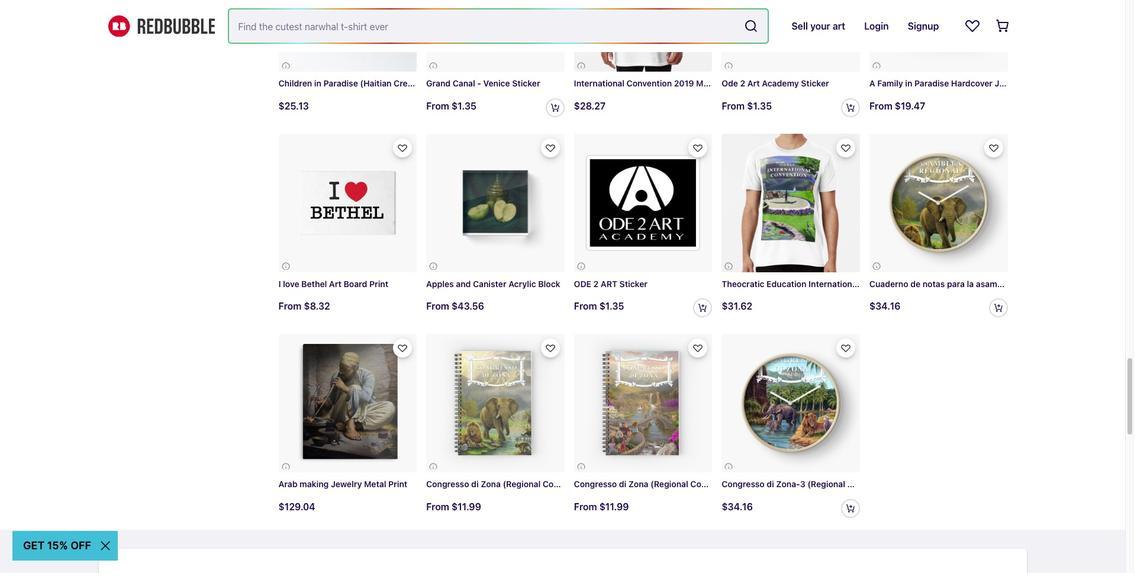 Task type: vqa. For each thing, say whether or not it's contained in the screenshot.
fourth By from left
no



Task type: locate. For each thing, give the bounding box(es) containing it.
print right the board
[[370, 279, 389, 289]]

2 from $11.99 from the left
[[574, 502, 629, 512]]

music
[[697, 78, 724, 88]]

t- right de
[[922, 279, 930, 289]]

(regional
[[503, 479, 541, 489], [808, 479, 846, 489], [651, 479, 689, 489]]

paradise left (haitian
[[324, 78, 358, 88]]

$25.13
[[279, 101, 309, 111]]

paradise
[[324, 78, 358, 88], [915, 78, 950, 88]]

1 horizontal spatial zona
[[629, 479, 649, 489]]

la
[[968, 279, 975, 289]]

0 horizontal spatial 2019
[[674, 78, 694, 88]]

convention) for 2
[[543, 479, 592, 489]]

making
[[300, 479, 329, 489]]

1 horizontal spatial congresso
[[574, 479, 617, 489]]

de
[[911, 279, 921, 289]]

0 horizontal spatial t-
[[748, 78, 756, 88]]

a family in paradise hardcover journal image
[[870, 0, 1008, 72]]

1 di from the left
[[472, 479, 479, 489]]

1 horizontal spatial $1.35
[[600, 301, 625, 312]]

$1.35 down ode 2 art sticker on the right
[[600, 301, 625, 312]]

congresso
[[427, 479, 469, 489], [722, 479, 765, 489], [574, 479, 617, 489]]

1 vertical spatial t-
[[922, 279, 930, 289]]

zona for congresso di zona (regional convention) 2 spiral notebook
[[481, 479, 501, 489]]

education
[[767, 279, 807, 289]]

1 paradise from the left
[[324, 78, 358, 88]]

0 horizontal spatial zona
[[481, 479, 501, 489]]

t- right long
[[748, 78, 756, 88]]

1 zona from the left
[[481, 479, 501, 489]]

venice
[[484, 78, 510, 88]]

0 vertical spatial print
[[370, 279, 389, 289]]

art right long
[[748, 78, 760, 88]]

$34.16 down cuaderno
[[870, 301, 901, 312]]

None field
[[229, 9, 768, 43]]

2 di from the left
[[767, 479, 775, 489]]

canal
[[453, 78, 476, 88]]

1 horizontal spatial $34.16
[[870, 301, 901, 312]]

acrylic
[[509, 279, 536, 289]]

love
[[283, 279, 299, 289]]

clock right the notebook)
[[939, 479, 961, 489]]

2 spiral from the left
[[748, 479, 771, 489]]

1 horizontal spatial sticker
[[620, 279, 648, 289]]

0 horizontal spatial (regional
[[503, 479, 541, 489]]

convention left the notebook)
[[848, 479, 893, 489]]

2 horizontal spatial $1.35
[[748, 101, 772, 111]]

block
[[539, 279, 561, 289]]

print
[[370, 279, 389, 289], [389, 479, 408, 489]]

international convention 2019 music long t-shirt image
[[574, 0, 713, 72]]

1 vertical spatial convention
[[848, 479, 893, 489]]

di
[[472, 479, 479, 489], [767, 479, 775, 489], [619, 479, 627, 489]]

0 horizontal spatial spiral
[[601, 479, 624, 489]]

$28.27
[[574, 101, 606, 111]]

zona
[[481, 479, 501, 489], [629, 479, 649, 489]]

family
[[878, 78, 904, 88]]

i
[[279, 279, 281, 289]]

from $19.47
[[870, 101, 926, 111]]

board
[[344, 279, 367, 289]]

zona for congresso di zona (regional convention) 1 spiral notebook
[[629, 479, 649, 489]]

0 horizontal spatial notebook
[[626, 479, 665, 489]]

from $43.56
[[427, 301, 484, 312]]

0 horizontal spatial $1.35
[[452, 101, 477, 111]]

congresso di zona (regional convention) 2 spiral notebook
[[427, 479, 665, 489]]

$34.16 for congresso
[[722, 502, 753, 512]]

2 notebook from the left
[[773, 479, 812, 489]]

2 horizontal spatial from $1.35
[[722, 101, 772, 111]]

2
[[741, 78, 746, 88], [594, 279, 599, 289], [1053, 279, 1058, 289], [594, 479, 599, 489]]

clock
[[1060, 279, 1083, 289], [939, 479, 961, 489]]

0 horizontal spatial di
[[472, 479, 479, 489]]

-
[[478, 78, 482, 88]]

sticker right venice
[[513, 78, 541, 88]]

journal
[[995, 78, 1025, 88]]

from
[[427, 101, 450, 111], [722, 101, 745, 111], [870, 101, 893, 111], [279, 301, 302, 312], [427, 301, 450, 312], [574, 301, 597, 312], [427, 502, 450, 512], [574, 502, 597, 512]]

zona-
[[777, 479, 801, 489]]

3
[[801, 479, 806, 489]]

international up $28.27
[[574, 78, 625, 88]]

1 horizontal spatial spiral
[[748, 479, 771, 489]]

shirt
[[756, 78, 776, 88], [930, 279, 949, 289]]

di for congresso di zona (regional convention) 1 spiral notebook
[[619, 479, 627, 489]]

cuaderno de notas para la asamblea regional-2 clock
[[870, 279, 1083, 289]]

0 horizontal spatial from $11.99
[[427, 502, 481, 512]]

ode
[[722, 78, 739, 88]]

theocratic education international 2019 premium t-shirt image
[[722, 134, 861, 272]]

from $1.35 down art
[[574, 301, 625, 312]]

1 convention) from the left
[[543, 479, 592, 489]]

0 vertical spatial shirt
[[756, 78, 776, 88]]

$31.62
[[722, 301, 753, 312]]

1 horizontal spatial t-
[[922, 279, 930, 289]]

1 horizontal spatial di
[[619, 479, 627, 489]]

3 (regional from the left
[[651, 479, 689, 489]]

i love bethel art board print image
[[279, 134, 417, 272]]

paradise up $19.47
[[915, 78, 950, 88]]

ode 2 art sticker
[[574, 279, 648, 289]]

from $1.35 down canal
[[427, 101, 477, 111]]

1 horizontal spatial convention
[[848, 479, 893, 489]]

t- for $31.62
[[922, 279, 930, 289]]

$11.99 for congresso di zona (regional convention) 2 spiral notebook
[[452, 502, 481, 512]]

1 horizontal spatial clock
[[1060, 279, 1083, 289]]

0 horizontal spatial shirt
[[756, 78, 776, 88]]

print right metal
[[389, 479, 408, 489]]

grand canal - venice sticker image
[[427, 0, 565, 72]]

0 horizontal spatial art
[[329, 279, 342, 289]]

children in paradise (haitian creole) poster
[[279, 78, 451, 88]]

shirt right de
[[930, 279, 949, 289]]

2019
[[674, 78, 694, 88], [862, 279, 882, 289]]

1 horizontal spatial from $11.99
[[574, 502, 629, 512]]

$34.16 down 1
[[722, 502, 753, 512]]

convention)
[[543, 479, 592, 489], [691, 479, 739, 489]]

notas
[[923, 279, 946, 289]]

in right family
[[906, 78, 913, 88]]

1 from $11.99 from the left
[[427, 502, 481, 512]]

1 horizontal spatial in
[[906, 78, 913, 88]]

0 vertical spatial international
[[574, 78, 625, 88]]

convention
[[627, 78, 672, 88], [848, 479, 893, 489]]

$1.35 for art
[[600, 301, 625, 312]]

2 $11.99 from the left
[[600, 502, 629, 512]]

grand
[[427, 78, 451, 88]]

0 vertical spatial art
[[748, 78, 760, 88]]

convention down international convention 2019 music long t-shirt image
[[627, 78, 672, 88]]

from $11.99 for congresso di zona (regional convention) 1 spiral notebook
[[574, 502, 629, 512]]

shirt for $28.27
[[756, 78, 776, 88]]

theocratic education international 2019 premium t-shirt
[[722, 279, 949, 289]]

1 vertical spatial shirt
[[930, 279, 949, 289]]

2019 left music
[[674, 78, 694, 88]]

$129.04
[[279, 502, 315, 512]]

notebook for congresso di zona (regional convention) 1 spiral notebook
[[773, 479, 812, 489]]

sticker for grand canal - venice sticker
[[513, 78, 541, 88]]

regional-
[[1017, 279, 1053, 289]]

1 horizontal spatial paradise
[[915, 78, 950, 88]]

shirt for $31.62
[[930, 279, 949, 289]]

notebook
[[626, 479, 665, 489], [773, 479, 812, 489]]

0 vertical spatial $34.16
[[870, 301, 901, 312]]

1 vertical spatial 2019
[[862, 279, 882, 289]]

2 horizontal spatial sticker
[[802, 78, 830, 88]]

in right children
[[314, 78, 322, 88]]

apples and canister acrylic block image
[[427, 134, 565, 272]]

para
[[948, 279, 966, 289]]

from $1.35 down long
[[722, 101, 772, 111]]

art
[[601, 279, 618, 289]]

i love bethel art board print
[[279, 279, 389, 289]]

1 vertical spatial $34.16
[[722, 502, 753, 512]]

1 vertical spatial international
[[809, 279, 860, 289]]

2019 left premium
[[862, 279, 882, 289]]

0 horizontal spatial from $1.35
[[427, 101, 477, 111]]

children
[[279, 78, 312, 88]]

sticker right art
[[620, 279, 648, 289]]

0 horizontal spatial congresso
[[427, 479, 469, 489]]

congresso di zona-3 (regional convention notebook) clock
[[722, 479, 961, 489]]

in
[[314, 78, 322, 88], [906, 78, 913, 88]]

0 vertical spatial 2019
[[674, 78, 694, 88]]

1 horizontal spatial art
[[748, 78, 760, 88]]

ode 2 art academy  sticker image
[[722, 0, 861, 72]]

art left the board
[[329, 279, 342, 289]]

$1.35 down canal
[[452, 101, 477, 111]]

$34.16
[[870, 301, 901, 312], [722, 502, 753, 512]]

2 convention) from the left
[[691, 479, 739, 489]]

sticker right the academy
[[802, 78, 830, 88]]

1 notebook from the left
[[626, 479, 665, 489]]

0 vertical spatial clock
[[1060, 279, 1083, 289]]

academy
[[763, 78, 799, 88]]

1 spiral from the left
[[601, 479, 624, 489]]

0 horizontal spatial convention)
[[543, 479, 592, 489]]

1 vertical spatial clock
[[939, 479, 961, 489]]

2 horizontal spatial di
[[767, 479, 775, 489]]

$1.35 down ode 2 art academy  sticker
[[748, 101, 772, 111]]

sticker
[[513, 78, 541, 88], [802, 78, 830, 88], [620, 279, 648, 289]]

shirt right long
[[756, 78, 776, 88]]

1 (regional from the left
[[503, 479, 541, 489]]

art
[[748, 78, 760, 88], [329, 279, 342, 289]]

1 horizontal spatial from $1.35
[[574, 301, 625, 312]]

$11.99 for congresso di zona (regional convention) 1 spiral notebook
[[600, 502, 629, 512]]

2 zona from the left
[[629, 479, 649, 489]]

$11.99
[[452, 502, 481, 512], [600, 502, 629, 512]]

0 horizontal spatial paradise
[[324, 78, 358, 88]]

1 horizontal spatial $11.99
[[600, 502, 629, 512]]

(regional for congresso di zona (regional convention) 1 spiral notebook
[[651, 479, 689, 489]]

from $11.99
[[427, 502, 481, 512], [574, 502, 629, 512]]

clock right regional- on the right of the page
[[1060, 279, 1083, 289]]

0 horizontal spatial in
[[314, 78, 322, 88]]

poster
[[425, 78, 451, 88]]

t-
[[748, 78, 756, 88], [922, 279, 930, 289]]

1 horizontal spatial convention)
[[691, 479, 739, 489]]

1 $11.99 from the left
[[452, 502, 481, 512]]

from $1.35
[[427, 101, 477, 111], [722, 101, 772, 111], [574, 301, 625, 312]]

1 horizontal spatial 2019
[[862, 279, 882, 289]]

0 horizontal spatial $34.16
[[722, 502, 753, 512]]

1
[[742, 479, 746, 489]]

spiral
[[601, 479, 624, 489], [748, 479, 771, 489]]

2 horizontal spatial (regional
[[808, 479, 846, 489]]

$1.35 for art
[[748, 101, 772, 111]]

0 horizontal spatial sticker
[[513, 78, 541, 88]]

(regional for congresso di zona (regional convention) 2 spiral notebook
[[503, 479, 541, 489]]

congresso di zona (regional convention) 1 spiral notebook image
[[574, 334, 713, 473]]

$1.35
[[452, 101, 477, 111], [748, 101, 772, 111], [600, 301, 625, 312]]

1 horizontal spatial notebook
[[773, 479, 812, 489]]

2 horizontal spatial congresso
[[722, 479, 765, 489]]

2 congresso from the left
[[722, 479, 765, 489]]

1 horizontal spatial (regional
[[651, 479, 689, 489]]

and
[[456, 279, 471, 289]]

international
[[574, 78, 625, 88], [809, 279, 860, 289]]

(haitian
[[360, 78, 392, 88]]

0 horizontal spatial $11.99
[[452, 502, 481, 512]]

$43.56
[[452, 301, 484, 312]]

congresso for congresso di zona (regional convention) 2 spiral notebook
[[427, 479, 469, 489]]

0 vertical spatial convention
[[627, 78, 672, 88]]

congresso for congresso di zona-3 (regional convention notebook) clock
[[722, 479, 765, 489]]

0 horizontal spatial clock
[[939, 479, 961, 489]]

1 horizontal spatial shirt
[[930, 279, 949, 289]]

3 congresso from the left
[[574, 479, 617, 489]]

3 di from the left
[[619, 479, 627, 489]]

0 vertical spatial t-
[[748, 78, 756, 88]]

1 congresso from the left
[[427, 479, 469, 489]]

international right education at the right
[[809, 279, 860, 289]]



Task type: describe. For each thing, give the bounding box(es) containing it.
jewelry
[[331, 479, 362, 489]]

congresso di zona (regional convention) 2 spiral notebook image
[[427, 334, 565, 473]]

long
[[726, 78, 746, 88]]

2 in from the left
[[906, 78, 913, 88]]

notebook)
[[895, 479, 936, 489]]

2 (regional from the left
[[808, 479, 846, 489]]

children in paradise (haitian creole) poster image
[[279, 0, 417, 72]]

international convention 2019 music long t-shirt
[[574, 78, 776, 88]]

asamblea
[[977, 279, 1015, 289]]

di for congresso di zona (regional convention) 2 spiral notebook
[[472, 479, 479, 489]]

redbubble logo image
[[108, 15, 215, 37]]

1 in from the left
[[314, 78, 322, 88]]

cuaderno
[[870, 279, 909, 289]]

1 horizontal spatial international
[[809, 279, 860, 289]]

ode
[[574, 279, 592, 289]]

apples and canister acrylic block
[[427, 279, 561, 289]]

from $1.35 for grand
[[427, 101, 477, 111]]

0 horizontal spatial international
[[574, 78, 625, 88]]

$1.35 for -
[[452, 101, 477, 111]]

premium
[[884, 279, 919, 289]]

1 vertical spatial print
[[389, 479, 408, 489]]

ode 2 art academy  sticker
[[722, 78, 830, 88]]

bethel
[[302, 279, 327, 289]]

congresso di zona-3 (regional convention notebook) clock image
[[722, 334, 861, 473]]

canister
[[473, 279, 507, 289]]

congresso di zona (regional convention) 1 spiral notebook
[[574, 479, 812, 489]]

arab making jewelry  metal print image
[[279, 334, 417, 473]]

apples
[[427, 279, 454, 289]]

theocratic
[[722, 279, 765, 289]]

di for congresso di zona-3 (regional convention notebook) clock
[[767, 479, 775, 489]]

2 paradise from the left
[[915, 78, 950, 88]]

from $1.35 for ode
[[722, 101, 772, 111]]

t- for $28.27
[[748, 78, 756, 88]]

54 results element
[[89, 0, 1083, 530]]

a family in paradise hardcover journal
[[870, 78, 1025, 88]]

convention) for 1
[[691, 479, 739, 489]]

metal
[[364, 479, 387, 489]]

arab
[[279, 479, 298, 489]]

1 vertical spatial art
[[329, 279, 342, 289]]

spiral for 2
[[601, 479, 624, 489]]

from $8.32
[[279, 301, 330, 312]]

from $11.99 for congresso di zona (regional convention) 2 spiral notebook
[[427, 502, 481, 512]]

grand canal - venice sticker
[[427, 78, 541, 88]]

$19.47
[[895, 101, 926, 111]]

sticker for ode 2 art academy  sticker
[[802, 78, 830, 88]]

arab making jewelry  metal print
[[279, 479, 408, 489]]

$8.32
[[304, 301, 330, 312]]

a
[[870, 78, 876, 88]]

hardcover
[[952, 78, 993, 88]]

notebook for congresso di zona (regional convention) 2 spiral notebook
[[626, 479, 665, 489]]

Search term search field
[[229, 9, 740, 43]]

congresso for congresso di zona (regional convention) 1 spiral notebook
[[574, 479, 617, 489]]

cuaderno de notas para la asamblea regional-2 clock image
[[870, 134, 1008, 272]]

ode 2 art sticker image
[[574, 134, 713, 272]]

spiral for 1
[[748, 479, 771, 489]]

from $1.35 for ode
[[574, 301, 625, 312]]

$34.16 for cuaderno
[[870, 301, 901, 312]]

creole)
[[394, 78, 423, 88]]

0 horizontal spatial convention
[[627, 78, 672, 88]]



